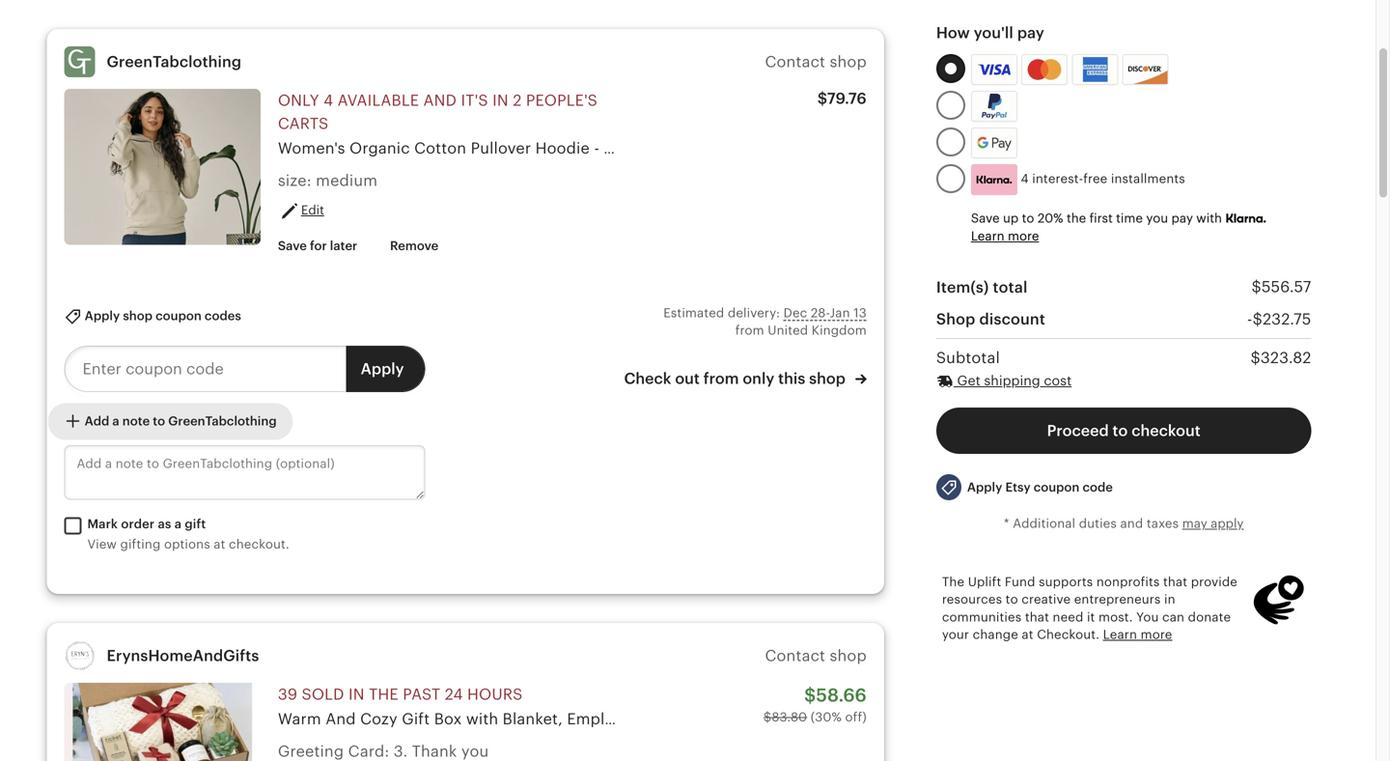 Task type: vqa. For each thing, say whether or not it's contained in the screenshot.
decor
no



Task type: locate. For each thing, give the bounding box(es) containing it.
visa image
[[978, 61, 1011, 78]]

from down delivery:
[[736, 323, 765, 338]]

0 vertical spatial contact
[[765, 53, 826, 71]]

pay down installments
[[1172, 211, 1194, 226]]

20%
[[1038, 211, 1064, 226]]

0 horizontal spatial learn more button
[[971, 229, 1040, 244]]

1 vertical spatial contact shop button
[[765, 647, 867, 664]]

gift, left the fall
[[747, 710, 780, 728]]

in inside 39 sold in the past 24 hours warm and cozy gift box with blanket, employee appreciation gift, fall care package, hygge gift box, personalized gift, handmade gifts
[[349, 686, 365, 703]]

women's
[[278, 140, 345, 157]]

24
[[445, 686, 463, 703]]

get shipping cost
[[954, 373, 1072, 388]]

fall
[[784, 710, 810, 728]]

0 vertical spatial greentabclothing
[[107, 53, 242, 71]]

greentabclothing right greentabclothing icon at the left top of page
[[107, 53, 242, 71]]

1 horizontal spatial pay
[[1172, 211, 1194, 226]]

0 horizontal spatial 4
[[324, 92, 333, 109]]

$ down - $ 232.75
[[1251, 349, 1261, 367]]

taxes
[[1147, 516, 1179, 531]]

1 horizontal spatial a
[[175, 517, 182, 531]]

it
[[1087, 610, 1096, 624]]

contact shop button
[[765, 53, 867, 71], [765, 647, 867, 664]]

people's
[[526, 92, 598, 109]]

13
[[854, 305, 867, 320]]

that down creative
[[1025, 610, 1050, 624]]

cozy up greeting card: 3. thank you at left
[[360, 710, 398, 728]]

order
[[121, 517, 155, 531]]

that up can on the bottom of page
[[1164, 575, 1188, 589]]

with inside save up to 20% the first time you pay with klarna. learn more
[[1197, 211, 1223, 226]]

learn inside save up to 20% the first time you pay with klarna. learn more
[[971, 229, 1005, 244]]

1 horizontal spatial the
[[1067, 211, 1087, 226]]

1 vertical spatial 4
[[1021, 172, 1029, 186]]

coupon inside apply etsy coupon code dropdown button
[[1034, 480, 1080, 495]]

coupon
[[156, 308, 202, 323], [1034, 480, 1080, 495]]

2 vertical spatial apply
[[968, 480, 1003, 495]]

view
[[87, 537, 117, 551]]

apply for apply
[[361, 360, 404, 377]]

fund
[[1005, 575, 1036, 589]]

0 horizontal spatial the
[[369, 686, 399, 703]]

39 sold in the past 24 hours warm and cozy gift box with blanket, employee appreciation gift, fall care package, hygge gift box, personalized gift, handmade gifts
[[278, 686, 1307, 728]]

1 vertical spatial coupon
[[1034, 480, 1080, 495]]

save
[[971, 211, 1000, 226], [278, 239, 307, 253]]

sand
[[699, 140, 737, 157]]

save up to 20% the first time you pay with klarna. learn more
[[971, 211, 1267, 244]]

* additional duties and taxes may apply
[[1004, 516, 1244, 531]]

you'll
[[974, 24, 1014, 42]]

carts
[[278, 115, 329, 133]]

shop inside dropdown button
[[123, 308, 153, 323]]

0 horizontal spatial in
[[349, 686, 365, 703]]

pullover
[[471, 140, 531, 157]]

2 contact from the top
[[765, 647, 826, 664]]

regular
[[604, 140, 662, 157]]

0 vertical spatial with
[[1197, 211, 1223, 226]]

to inside save up to 20% the first time you pay with klarna. learn more
[[1022, 211, 1035, 226]]

1 contact from the top
[[765, 53, 826, 71]]

0 vertical spatial you
[[1147, 211, 1169, 226]]

remove
[[390, 239, 439, 253]]

0 vertical spatial learn more button
[[971, 229, 1040, 244]]

- right 'top' on the right
[[847, 140, 853, 157]]

0 horizontal spatial you
[[462, 742, 489, 760]]

apply inside dropdown button
[[968, 480, 1003, 495]]

contact for 79.76
[[765, 53, 826, 71]]

1 contact shop button from the top
[[765, 53, 867, 71]]

0 vertical spatial from
[[736, 323, 765, 338]]

in inside 'the uplift fund supports nonprofits that provide resources to creative entrepreneurs in communities that need it most. you can donate your change at checkout.'
[[1165, 592, 1176, 607]]

apply inside "button"
[[361, 360, 404, 377]]

more down you
[[1141, 627, 1173, 642]]

0 vertical spatial learn
[[971, 229, 1005, 244]]

- left google pay icon
[[967, 140, 972, 157]]

you right thank
[[462, 742, 489, 760]]

apply inside dropdown button
[[85, 308, 120, 323]]

0 horizontal spatial apply
[[85, 308, 120, 323]]

1 horizontal spatial at
[[1022, 627, 1034, 642]]

shop up 79.76
[[830, 53, 867, 71]]

off)
[[846, 710, 867, 725]]

dec
[[784, 305, 808, 320]]

$ 556.57
[[1252, 278, 1312, 296]]

2 contact shop button from the top
[[765, 647, 867, 664]]

0 vertical spatial 4
[[324, 92, 333, 109]]

more inside button
[[1141, 627, 1173, 642]]

cost
[[1044, 373, 1072, 388]]

0 vertical spatial more
[[1008, 229, 1040, 244]]

1 vertical spatial with
[[466, 710, 499, 728]]

0 horizontal spatial gift
[[402, 710, 430, 728]]

at right options
[[214, 537, 225, 551]]

apply for apply shop coupon codes
[[85, 308, 120, 323]]

options
[[164, 537, 210, 551]]

4 right pay in 4 installments image on the top of the page
[[1021, 172, 1029, 186]]

0 vertical spatial at
[[214, 537, 225, 551]]

you
[[1147, 211, 1169, 226], [462, 742, 489, 760]]

0 vertical spatial pay
[[1018, 24, 1045, 42]]

556.57
[[1262, 278, 1312, 296]]

checkout.
[[229, 537, 290, 551]]

contact shop button for 58.66
[[765, 647, 867, 664]]

and
[[424, 92, 457, 109], [892, 140, 921, 157], [1032, 140, 1060, 157], [1121, 516, 1144, 531]]

learn down most.
[[1104, 627, 1138, 642]]

$ up - $ 232.75
[[1252, 278, 1262, 296]]

from right out
[[704, 370, 739, 387]]

0 vertical spatial that
[[1164, 575, 1188, 589]]

gift left box,
[[979, 710, 1007, 728]]

greentabclothing down enter coupon code text field
[[168, 414, 277, 428]]

edit
[[301, 203, 324, 217]]

codes
[[205, 308, 241, 323]]

with left klarna.
[[1197, 211, 1223, 226]]

may apply button
[[1183, 515, 1244, 533]]

0 vertical spatial apply
[[85, 308, 120, 323]]

save left up
[[971, 211, 1000, 226]]

save inside save for later "button"
[[278, 239, 307, 253]]

coupon left codes
[[156, 308, 202, 323]]

1 vertical spatial from
[[704, 370, 739, 387]]

and left taxes
[[1121, 516, 1144, 531]]

shop left codes
[[123, 308, 153, 323]]

$ for 58.66
[[805, 685, 816, 706]]

1 vertical spatial that
[[1025, 610, 1050, 624]]

1 vertical spatial more
[[1141, 627, 1173, 642]]

1 horizontal spatial gift
[[979, 710, 1007, 728]]

check out from only this shop
[[624, 370, 850, 387]]

add
[[85, 414, 109, 428]]

as
[[158, 517, 171, 531]]

in left 2
[[493, 92, 509, 109]]

a right add
[[112, 414, 119, 428]]

save inside save up to 20% the first time you pay with klarna. learn more
[[971, 211, 1000, 226]]

supports
[[1039, 575, 1094, 589]]

how
[[937, 24, 970, 42]]

kingdom
[[812, 323, 867, 338]]

learn down up
[[971, 229, 1005, 244]]

discover image
[[1124, 58, 1170, 86]]

contact shop up 58.66
[[765, 647, 867, 664]]

1 horizontal spatial apply
[[361, 360, 404, 377]]

to down fund
[[1006, 592, 1019, 607]]

coupon inside apply shop coupon codes dropdown button
[[156, 308, 202, 323]]

4
[[324, 92, 333, 109], [1021, 172, 1029, 186]]

1 horizontal spatial learn
[[1104, 627, 1138, 642]]

2 horizontal spatial in
[[1165, 592, 1176, 607]]

1 horizontal spatial you
[[1147, 211, 1169, 226]]

1 vertical spatial apply
[[361, 360, 404, 377]]

dec 28-jan 13 link
[[784, 305, 867, 320]]

0 vertical spatial save
[[971, 211, 1000, 226]]

delivery:
[[728, 305, 780, 320]]

1 vertical spatial save
[[278, 239, 307, 253]]

coupon up "additional"
[[1034, 480, 1080, 495]]

to inside dropdown button
[[153, 414, 165, 428]]

more
[[1008, 229, 1040, 244], [1141, 627, 1173, 642]]

1 vertical spatial at
[[1022, 627, 1034, 642]]

$ up 'top' on the right
[[818, 90, 828, 107]]

apply etsy coupon code
[[968, 480, 1113, 495]]

the uplift fund supports nonprofits that provide resources to creative entrepreneurs in communities that need it most. you can donate your change at checkout.
[[942, 575, 1238, 642]]

to inside 'button'
[[1113, 422, 1128, 440]]

1 vertical spatial greentabclothing
[[168, 414, 277, 428]]

proceed
[[1047, 422, 1109, 440]]

learn
[[971, 229, 1005, 244], [1104, 627, 1138, 642]]

1 contact shop from the top
[[765, 53, 867, 71]]

to inside 'the uplift fund supports nonprofits that provide resources to creative entrepreneurs in communities that need it most. you can donate your change at checkout.'
[[1006, 592, 1019, 607]]

the
[[942, 575, 965, 589]]

Add a note to GreenTabclothing (optional) text field
[[64, 445, 426, 500]]

2 contact shop from the top
[[765, 647, 867, 664]]

0 horizontal spatial gift,
[[747, 710, 780, 728]]

contact shop button up $ 79.76
[[765, 53, 867, 71]]

coupon for shop
[[156, 308, 202, 323]]

$ for 556.57
[[1252, 278, 1262, 296]]

greeting card: 3. thank you
[[278, 742, 489, 760]]

1 vertical spatial cozy
[[360, 710, 398, 728]]

erynshomeandgifts
[[107, 647, 259, 665]]

0 horizontal spatial more
[[1008, 229, 1040, 244]]

2 horizontal spatial apply
[[968, 480, 1003, 495]]

past
[[403, 686, 441, 703]]

in up and
[[349, 686, 365, 703]]

2 vertical spatial in
[[349, 686, 365, 703]]

0 vertical spatial a
[[112, 414, 119, 428]]

learn more button down you
[[1104, 626, 1173, 643]]

4 inside only 4 available and it's in 2 people's carts women's organic cotton pullover hoodie - regular fit - sand - hooded top - soft and cozy - ethical and sustainable clothing
[[324, 92, 333, 109]]

0 vertical spatial cozy
[[925, 140, 962, 157]]

0 horizontal spatial at
[[214, 537, 225, 551]]

can
[[1163, 610, 1185, 624]]

handmade
[[1185, 710, 1267, 728]]

gift,
[[747, 710, 780, 728], [1148, 710, 1180, 728]]

at
[[214, 537, 225, 551], [1022, 627, 1034, 642]]

at right change
[[1022, 627, 1034, 642]]

to right proceed
[[1113, 422, 1128, 440]]

1 vertical spatial contact
[[765, 647, 826, 664]]

- right sand
[[741, 140, 747, 157]]

with down hours
[[466, 710, 499, 728]]

gift down past
[[402, 710, 430, 728]]

contact up $ 79.76
[[765, 53, 826, 71]]

1 vertical spatial a
[[175, 517, 182, 531]]

0 horizontal spatial learn
[[971, 229, 1005, 244]]

item(s)
[[937, 278, 989, 296]]

save left for
[[278, 239, 307, 253]]

0 horizontal spatial a
[[112, 414, 119, 428]]

a inside mark order as a gift view gifting options at checkout.
[[175, 517, 182, 531]]

1 horizontal spatial with
[[1197, 211, 1223, 226]]

contact shop for 58.66
[[765, 647, 867, 664]]

-
[[594, 140, 600, 157], [689, 140, 694, 157], [741, 140, 747, 157], [847, 140, 853, 157], [967, 140, 972, 157], [1248, 310, 1253, 328]]

1 horizontal spatial gift,
[[1148, 710, 1180, 728]]

- right fit
[[689, 140, 694, 157]]

323.82
[[1261, 349, 1312, 367]]

save for save up to 20% the first time you pay with klarna. learn more
[[971, 211, 1000, 226]]

1 vertical spatial learn more button
[[1104, 626, 1173, 643]]

1 horizontal spatial that
[[1164, 575, 1188, 589]]

4 right only
[[324, 92, 333, 109]]

0 vertical spatial coupon
[[156, 308, 202, 323]]

estimated
[[664, 305, 725, 320]]

to right up
[[1022, 211, 1035, 226]]

a right as
[[175, 517, 182, 531]]

mark order as a gift view gifting options at checkout.
[[87, 517, 290, 551]]

1 horizontal spatial cozy
[[925, 140, 962, 157]]

subtotal
[[937, 349, 1001, 367]]

1 vertical spatial contact shop
[[765, 647, 867, 664]]

it's
[[461, 92, 488, 109]]

$ up (30%
[[805, 685, 816, 706]]

contact for 58.66
[[765, 647, 826, 664]]

women's organic cotton pullover hoodie - regular fit - sand - hooded top - soft and cozy - ethical and sustainable clothing link
[[278, 140, 1221, 157]]

greeting
[[278, 742, 344, 760]]

0 horizontal spatial coupon
[[156, 308, 202, 323]]

the left past
[[369, 686, 399, 703]]

pay right the you'll
[[1018, 24, 1045, 42]]

to
[[1022, 211, 1035, 226], [153, 414, 165, 428], [1113, 422, 1128, 440], [1006, 592, 1019, 607]]

in up can on the bottom of page
[[1165, 592, 1176, 607]]

contact up 39 sold in the past 24 hours warm and cozy gift box with blanket, employee appreciation gift, fall care package, hygge gift box, personalized gift, handmade gifts
[[765, 647, 826, 664]]

contact shop button up 58.66
[[765, 647, 867, 664]]

1 vertical spatial in
[[1165, 592, 1176, 607]]

apply for apply etsy coupon code
[[968, 480, 1003, 495]]

ethical
[[976, 140, 1027, 157]]

1 horizontal spatial more
[[1141, 627, 1173, 642]]

google pay image
[[972, 129, 1017, 158]]

0 horizontal spatial save
[[278, 239, 307, 253]]

at inside mark order as a gift view gifting options at checkout.
[[214, 537, 225, 551]]

contact shop for 79.76
[[765, 53, 867, 71]]

more inside save up to 20% the first time you pay with klarna. learn more
[[1008, 229, 1040, 244]]

you right time
[[1147, 211, 1169, 226]]

232.75
[[1263, 310, 1312, 328]]

0 vertical spatial contact shop button
[[765, 53, 867, 71]]

0 vertical spatial contact shop
[[765, 53, 867, 71]]

4 interest-free installments
[[1018, 172, 1186, 186]]

learn more button down up
[[971, 229, 1040, 244]]

the
[[1067, 211, 1087, 226], [369, 686, 399, 703]]

to right note
[[153, 414, 165, 428]]

$ left the fall
[[764, 710, 772, 725]]

0 vertical spatial in
[[493, 92, 509, 109]]

pay in 4 installments image
[[971, 164, 1018, 195]]

etsy
[[1006, 480, 1031, 495]]

more down up
[[1008, 229, 1040, 244]]

0 vertical spatial the
[[1067, 211, 1087, 226]]

gift, left handmade at the bottom right
[[1148, 710, 1180, 728]]

get shipping cost button
[[937, 371, 1072, 390]]

cozy left google pay icon
[[925, 140, 962, 157]]

- $ 232.75
[[1248, 310, 1312, 328]]

1 vertical spatial pay
[[1172, 211, 1194, 226]]

shop right this
[[809, 370, 846, 387]]

1 vertical spatial learn
[[1104, 627, 1138, 642]]

1 horizontal spatial in
[[493, 92, 509, 109]]

the left first
[[1067, 211, 1087, 226]]

1 horizontal spatial save
[[971, 211, 1000, 226]]

0 horizontal spatial with
[[466, 710, 499, 728]]

save for later button
[[263, 228, 372, 263]]

1 horizontal spatial coupon
[[1034, 480, 1080, 495]]

learn more button
[[971, 229, 1040, 244], [1104, 626, 1173, 643]]

0 horizontal spatial cozy
[[360, 710, 398, 728]]

contact shop up $ 79.76
[[765, 53, 867, 71]]

free
[[1084, 172, 1108, 186]]

1 vertical spatial the
[[369, 686, 399, 703]]



Task type: describe. For each thing, give the bounding box(es) containing it.
available
[[338, 92, 419, 109]]

1 gift, from the left
[[747, 710, 780, 728]]

only
[[278, 92, 319, 109]]

american express image
[[1075, 57, 1116, 82]]

0 horizontal spatial that
[[1025, 610, 1050, 624]]

39
[[278, 686, 298, 703]]

warm and cozy gift box with blanket, employee appreciation gift, fall care package, hygge gift box, personalized gift, handmade gifts link
[[278, 710, 1307, 728]]

box,
[[1011, 710, 1044, 728]]

Enter coupon code text field
[[64, 346, 346, 392]]

size: medium
[[278, 172, 378, 189]]

checkout
[[1132, 422, 1201, 440]]

proceed to checkout button
[[937, 408, 1312, 454]]

learn inside button
[[1104, 627, 1138, 642]]

1 vertical spatial you
[[462, 742, 489, 760]]

$ 323.82
[[1251, 349, 1312, 367]]

- right hoodie
[[594, 140, 600, 157]]

$ for 79.76
[[818, 90, 828, 107]]

and up interest-
[[1032, 140, 1060, 157]]

additional
[[1013, 516, 1076, 531]]

for
[[310, 239, 327, 253]]

2 gift from the left
[[979, 710, 1007, 728]]

apply shop coupon codes button
[[50, 298, 256, 334]]

duties
[[1079, 516, 1117, 531]]

fit
[[666, 140, 685, 157]]

most.
[[1099, 610, 1133, 624]]

entrepreneurs
[[1075, 592, 1161, 607]]

employee
[[567, 710, 641, 728]]

creative
[[1022, 592, 1071, 607]]

box
[[434, 710, 462, 728]]

hygge
[[926, 710, 975, 728]]

paypal image
[[974, 94, 1015, 119]]

cozy inside only 4 available and it's in 2 people's carts women's organic cotton pullover hoodie - regular fit - sand - hooded top - soft and cozy - ethical and sustainable clothing
[[925, 140, 962, 157]]

card:
[[348, 742, 390, 760]]

how you'll pay
[[937, 24, 1045, 42]]

1 horizontal spatial 4
[[1021, 172, 1029, 186]]

cozy inside 39 sold in the past 24 hours warm and cozy gift box with blanket, employee appreciation gift, fall care package, hygge gift box, personalized gift, handmade gifts
[[360, 710, 398, 728]]

installments
[[1111, 172, 1186, 186]]

top
[[815, 140, 843, 157]]

uplift fund image
[[1252, 573, 1306, 627]]

clothing
[[1156, 140, 1221, 157]]

- left 232.75
[[1248, 310, 1253, 328]]

edit button
[[278, 200, 324, 223]]

at inside 'the uplift fund supports nonprofits that provide resources to creative entrepreneurs in communities that need it most. you can donate your change at checkout.'
[[1022, 627, 1034, 642]]

(30%
[[811, 710, 842, 725]]

you inside save up to 20% the first time you pay with klarna. learn more
[[1147, 211, 1169, 226]]

79.76
[[828, 90, 867, 107]]

check
[[624, 370, 672, 387]]

hooded
[[751, 140, 811, 157]]

the inside save up to 20% the first time you pay with klarna. learn more
[[1067, 211, 1087, 226]]

get
[[958, 373, 981, 388]]

apply etsy coupon code button
[[922, 466, 1128, 509]]

mark
[[87, 517, 118, 531]]

medium
[[316, 172, 378, 189]]

2
[[513, 92, 522, 109]]

$ for 323.82
[[1251, 349, 1261, 367]]

28-
[[811, 305, 830, 320]]

58.66
[[816, 685, 867, 706]]

add a note to greentabclothing
[[82, 414, 277, 428]]

proceed to checkout
[[1047, 422, 1201, 440]]

apply shop coupon codes
[[82, 308, 241, 323]]

thank
[[412, 742, 457, 760]]

blanket,
[[503, 710, 563, 728]]

warm
[[278, 710, 321, 728]]

$ 58.66 $ 83.80 (30% off)
[[764, 685, 867, 725]]

0 horizontal spatial pay
[[1018, 24, 1045, 42]]

later
[[330, 239, 358, 253]]

mastercard image
[[1025, 57, 1065, 82]]

the inside 39 sold in the past 24 hours warm and cozy gift box with blanket, employee appreciation gift, fall care package, hygge gift box, personalized gift, handmade gifts
[[369, 686, 399, 703]]

women's organic cotton pullover hoodie - regular fit - sand - hooded top - soft and cozy - ethical and sustainable clothing image
[[64, 89, 261, 245]]

a inside dropdown button
[[112, 414, 119, 428]]

$ down the $ 556.57
[[1253, 310, 1263, 328]]

check out from only this shop link
[[624, 368, 867, 390]]

klarna.
[[1226, 211, 1267, 226]]

erynshomeandgifts image
[[64, 640, 95, 671]]

package,
[[854, 710, 921, 728]]

83.80
[[772, 710, 808, 725]]

erynshomeandgifts link
[[107, 647, 259, 665]]

and
[[326, 710, 356, 728]]

soft
[[857, 140, 888, 157]]

1 gift from the left
[[402, 710, 430, 728]]

and left it's
[[424, 92, 457, 109]]

shop
[[937, 310, 976, 328]]

code
[[1083, 480, 1113, 495]]

your
[[942, 627, 970, 642]]

shipping
[[985, 373, 1041, 388]]

this
[[779, 370, 806, 387]]

with inside 39 sold in the past 24 hours warm and cozy gift box with blanket, employee appreciation gift, fall care package, hygge gift box, personalized gift, handmade gifts
[[466, 710, 499, 728]]

time
[[1117, 211, 1143, 226]]

care
[[814, 710, 849, 728]]

save for save for later
[[278, 239, 307, 253]]

you
[[1137, 610, 1159, 624]]

pay inside save up to 20% the first time you pay with klarna. learn more
[[1172, 211, 1194, 226]]

sustainable
[[1064, 140, 1152, 157]]

save for later
[[278, 239, 358, 253]]

out
[[675, 370, 700, 387]]

1 horizontal spatial learn more button
[[1104, 626, 1173, 643]]

total
[[993, 278, 1028, 296]]

in inside only 4 available and it's in 2 people's carts women's organic cotton pullover hoodie - regular fit - sand - hooded top - soft and cozy - ethical and sustainable clothing
[[493, 92, 509, 109]]

first
[[1090, 211, 1113, 226]]

coupon for etsy
[[1034, 480, 1080, 495]]

apply
[[1211, 516, 1244, 531]]

estimated delivery: dec 28-jan 13 from united kingdom
[[664, 305, 867, 338]]

may
[[1183, 516, 1208, 531]]

from inside estimated delivery: dec 28-jan 13 from united kingdom
[[736, 323, 765, 338]]

2 gift, from the left
[[1148, 710, 1180, 728]]

contact shop button for 79.76
[[765, 53, 867, 71]]

greentabclothing inside dropdown button
[[168, 414, 277, 428]]

only
[[743, 370, 775, 387]]

and right soft
[[892, 140, 921, 157]]

size:
[[278, 172, 312, 189]]

checkout.
[[1037, 627, 1100, 642]]

*
[[1004, 516, 1010, 531]]

item(s) total
[[937, 278, 1028, 296]]

shop up 58.66
[[830, 647, 867, 664]]

communities
[[942, 610, 1022, 624]]

gift
[[185, 517, 206, 531]]

provide
[[1191, 575, 1238, 589]]

greentabclothing image
[[64, 47, 95, 77]]

gifts
[[1271, 710, 1307, 728]]



